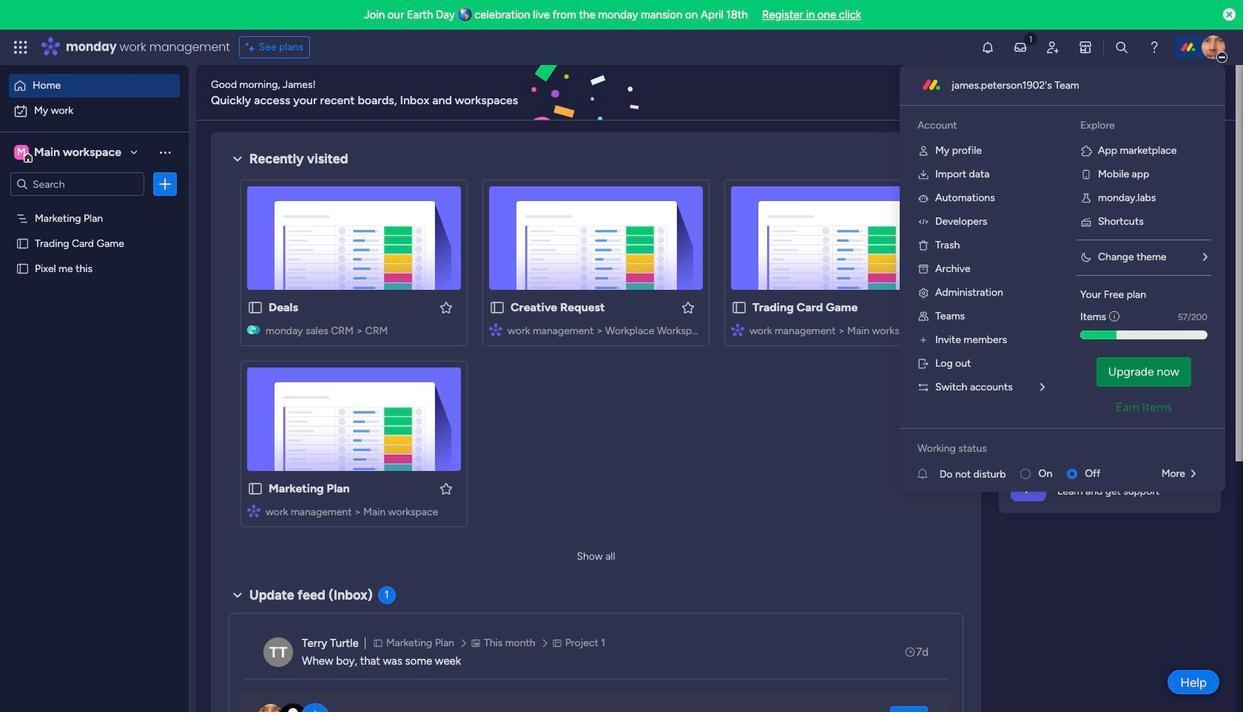 Task type: describe. For each thing, give the bounding box(es) containing it.
1 horizontal spatial list arrow image
[[1192, 469, 1196, 480]]

workspace options image
[[158, 145, 172, 160]]

log out image
[[918, 358, 930, 370]]

1 image
[[1024, 30, 1038, 47]]

1 element
[[378, 587, 396, 605]]

trash image
[[918, 240, 930, 252]]

update feed image
[[1013, 40, 1028, 55]]

close update feed (inbox) image
[[229, 587, 246, 605]]

2 add to favorites image from the left
[[923, 300, 938, 315]]

james peterson image
[[1202, 36, 1226, 59]]

0 vertical spatial option
[[9, 74, 180, 98]]

1 horizontal spatial add to favorites image
[[681, 300, 696, 315]]

developers image
[[918, 216, 930, 228]]

terry turtle image
[[264, 638, 293, 668]]

list arrow image for switch accounts image
[[1041, 383, 1045, 393]]

switch accounts image
[[918, 382, 930, 394]]

templates image image
[[1013, 141, 1208, 244]]

invite members image
[[918, 335, 930, 346]]

search everything image
[[1115, 40, 1130, 55]]

monday.labs image
[[1081, 192, 1093, 204]]

help image
[[1147, 40, 1162, 55]]

options image
[[158, 177, 172, 192]]

change theme image
[[1081, 252, 1093, 264]]

import data image
[[918, 169, 930, 181]]



Task type: locate. For each thing, give the bounding box(es) containing it.
0 horizontal spatial list arrow image
[[1041, 383, 1045, 393]]

list arrow image
[[1204, 252, 1208, 263], [1041, 383, 1045, 393], [1192, 469, 1196, 480]]

1 add to favorites image from the left
[[439, 300, 454, 315]]

1 horizontal spatial add to favorites image
[[923, 300, 938, 315]]

getting started element
[[999, 383, 1221, 442]]

1 vertical spatial list arrow image
[[1041, 383, 1045, 393]]

public board image
[[16, 236, 30, 250], [16, 261, 30, 275], [247, 300, 264, 316], [489, 300, 506, 316], [247, 481, 264, 497]]

2 horizontal spatial list arrow image
[[1204, 252, 1208, 263]]

0 horizontal spatial add to favorites image
[[439, 300, 454, 315]]

select product image
[[13, 40, 28, 55]]

v2 user feedback image
[[1011, 85, 1022, 101]]

quick search results list box
[[229, 168, 964, 546]]

monday marketplace image
[[1078, 40, 1093, 55]]

mobile app image
[[1081, 169, 1093, 181]]

automations image
[[918, 192, 930, 204]]

my profile image
[[918, 145, 930, 157]]

public board image
[[731, 300, 748, 316]]

Search in workspace field
[[31, 176, 124, 193]]

workspace image
[[14, 144, 29, 161]]

1 vertical spatial add to favorites image
[[439, 482, 454, 496]]

1 vertical spatial option
[[9, 99, 180, 123]]

component image
[[489, 323, 503, 336]]

0 vertical spatial list arrow image
[[1204, 252, 1208, 263]]

close recently visited image
[[229, 150, 246, 168]]

invite members image
[[1046, 40, 1061, 55]]

v2 info image
[[1110, 309, 1120, 325]]

administration image
[[918, 287, 930, 299]]

workspace selection element
[[14, 144, 124, 163]]

2 vertical spatial list arrow image
[[1192, 469, 1196, 480]]

0 vertical spatial add to favorites image
[[681, 300, 696, 315]]

notifications image
[[981, 40, 996, 55]]

add to favorites image
[[439, 300, 454, 315], [923, 300, 938, 315]]

teams image
[[918, 311, 930, 323]]

add to favorites image
[[681, 300, 696, 315], [439, 482, 454, 496]]

0 horizontal spatial add to favorites image
[[439, 482, 454, 496]]

help center element
[[999, 454, 1221, 513]]

archive image
[[918, 264, 930, 275]]

list arrow image for change theme icon
[[1204, 252, 1208, 263]]

list box
[[0, 202, 189, 481]]

2 vertical spatial option
[[0, 205, 189, 208]]

shortcuts image
[[1081, 216, 1093, 228]]

v2 surfce notifications image
[[918, 467, 940, 482]]

see plans image
[[246, 39, 259, 56]]

option
[[9, 74, 180, 98], [9, 99, 180, 123], [0, 205, 189, 208]]



Task type: vqa. For each thing, say whether or not it's contained in the screenshot.
list arrow icon
yes



